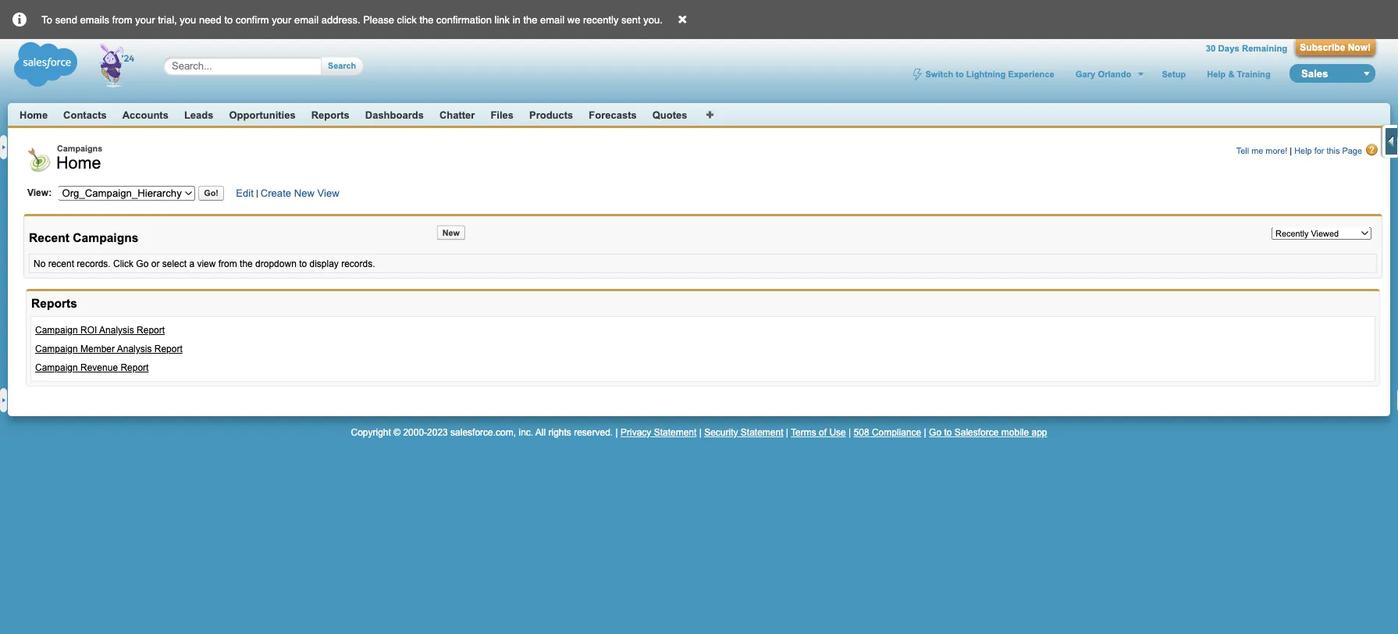 Task type: locate. For each thing, give the bounding box(es) containing it.
report down campaign member analysis report
[[121, 362, 149, 373]]

0 vertical spatial analysis
[[99, 325, 134, 335]]

2 statement from the left
[[741, 427, 784, 438]]

1 horizontal spatial your
[[272, 14, 292, 25]]

help
[[1208, 69, 1226, 79], [1295, 146, 1313, 156]]

in
[[513, 14, 521, 25]]

0 horizontal spatial from
[[112, 14, 133, 25]]

days
[[1219, 43, 1240, 53]]

terms
[[791, 427, 817, 438]]

chatter link
[[440, 109, 475, 121]]

0 vertical spatial report
[[137, 325, 165, 335]]

campaign for campaign member analysis report
[[35, 344, 78, 354]]

leads
[[184, 109, 214, 121]]

copyright © 2000-2023 salesforce.com, inc. all rights reserved. | privacy statement | security statement | terms of use | 508 compliance | go to salesforce mobile app
[[351, 427, 1048, 438]]

1 vertical spatial campaigns
[[73, 231, 139, 245]]

home up 'campaigns' icon
[[20, 109, 48, 121]]

&
[[1229, 69, 1235, 79]]

use
[[830, 427, 846, 438]]

recent
[[29, 231, 70, 245]]

the left dropdown
[[240, 259, 253, 269]]

30
[[1206, 43, 1216, 53]]

to right switch
[[956, 69, 964, 79]]

view
[[197, 259, 216, 269]]

2 horizontal spatial the
[[524, 14, 538, 25]]

help left for
[[1295, 146, 1313, 156]]

2023
[[427, 427, 448, 438]]

salesforce.com,
[[451, 427, 516, 438]]

campaign
[[35, 325, 78, 335], [35, 344, 78, 354], [35, 362, 78, 373]]

0 horizontal spatial go
[[136, 259, 149, 269]]

help inside "link"
[[1295, 146, 1313, 156]]

campaign up campaign revenue report link
[[35, 344, 78, 354]]

0 vertical spatial from
[[112, 14, 133, 25]]

reports down recent
[[31, 297, 77, 310]]

1 campaign from the top
[[35, 325, 78, 335]]

go left or
[[136, 259, 149, 269]]

reports
[[311, 109, 350, 121], [31, 297, 77, 310]]

0 vertical spatial reports
[[311, 109, 350, 121]]

orlando
[[1098, 69, 1132, 79]]

1 email from the left
[[294, 14, 319, 25]]

statement right privacy
[[654, 427, 697, 438]]

close image
[[666, 2, 701, 25]]

1 horizontal spatial reports
[[311, 109, 350, 121]]

| right edit
[[256, 188, 258, 198]]

1 your from the left
[[135, 14, 155, 25]]

your left the trial,
[[135, 14, 155, 25]]

help for help for this page
[[1295, 146, 1313, 156]]

all tabs image
[[706, 109, 715, 118]]

1 vertical spatial help
[[1295, 146, 1313, 156]]

help left &
[[1208, 69, 1226, 79]]

your right confirm
[[272, 14, 292, 25]]

report up campaign member analysis report link on the bottom of page
[[137, 325, 165, 335]]

0 vertical spatial help
[[1208, 69, 1226, 79]]

campaign revenue report
[[35, 362, 149, 373]]

lightning
[[967, 69, 1006, 79]]

0 vertical spatial campaigns
[[57, 144, 102, 153]]

reports left dashboards
[[311, 109, 350, 121]]

Search... text field
[[172, 60, 306, 72]]

contacts
[[63, 109, 107, 121]]

go right compliance
[[929, 427, 942, 438]]

quotes link
[[653, 109, 688, 121]]

files
[[491, 109, 514, 121]]

2 vertical spatial campaign
[[35, 362, 78, 373]]

me
[[1252, 146, 1264, 156]]

3 campaign from the top
[[35, 362, 78, 373]]

analysis right member
[[117, 344, 152, 354]]

report right member
[[154, 344, 183, 354]]

trial,
[[158, 14, 177, 25]]

1 horizontal spatial email
[[541, 14, 565, 25]]

1 horizontal spatial statement
[[741, 427, 784, 438]]

2 email from the left
[[541, 14, 565, 25]]

home
[[20, 109, 48, 121], [56, 153, 101, 172]]

508
[[854, 427, 870, 438]]

gary
[[1076, 69, 1096, 79]]

security
[[705, 427, 738, 438]]

page
[[1343, 146, 1363, 156]]

0 horizontal spatial statement
[[654, 427, 697, 438]]

statement right security
[[741, 427, 784, 438]]

2 campaign from the top
[[35, 344, 78, 354]]

compliance
[[872, 427, 922, 438]]

email left we
[[541, 14, 565, 25]]

the right in
[[524, 14, 538, 25]]

analysis for roi
[[99, 325, 134, 335]]

campaign left revenue
[[35, 362, 78, 373]]

2000-
[[403, 427, 427, 438]]

quotes
[[653, 109, 688, 121]]

508 compliance link
[[854, 427, 922, 438]]

| left terms
[[786, 427, 789, 438]]

records.
[[77, 259, 111, 269], [341, 259, 375, 269]]

2 your from the left
[[272, 14, 292, 25]]

records. right display
[[341, 259, 375, 269]]

revenue
[[80, 362, 118, 373]]

click
[[113, 259, 134, 269]]

statement
[[654, 427, 697, 438], [741, 427, 784, 438]]

opportunities link
[[229, 109, 296, 121]]

1 horizontal spatial go
[[929, 427, 942, 438]]

1 vertical spatial home
[[56, 153, 101, 172]]

email
[[294, 14, 319, 25], [541, 14, 565, 25]]

analysis
[[99, 325, 134, 335], [117, 344, 152, 354]]

dropdown
[[255, 259, 297, 269]]

analysis up campaign member analysis report link on the bottom of page
[[99, 325, 134, 335]]

0 horizontal spatial records.
[[77, 259, 111, 269]]

campaigns up click
[[73, 231, 139, 245]]

None button
[[1296, 39, 1376, 55], [322, 57, 356, 75], [199, 186, 224, 201], [437, 225, 465, 240], [1296, 39, 1376, 55], [322, 57, 356, 75], [199, 186, 224, 201], [437, 225, 465, 240]]

create new view link
[[261, 187, 340, 199]]

1 horizontal spatial home
[[56, 153, 101, 172]]

click
[[397, 14, 417, 25]]

| left security
[[700, 427, 702, 438]]

please
[[363, 14, 394, 25]]

1 records. from the left
[[77, 259, 111, 269]]

gary orlando
[[1076, 69, 1132, 79]]

campaign member analysis report
[[35, 344, 183, 354]]

0 vertical spatial go
[[136, 259, 149, 269]]

go
[[136, 259, 149, 269], [929, 427, 942, 438]]

sales
[[1302, 68, 1329, 79]]

1 horizontal spatial from
[[218, 259, 237, 269]]

0 horizontal spatial your
[[135, 14, 155, 25]]

1 vertical spatial go
[[929, 427, 942, 438]]

records. down the recent campaigns
[[77, 259, 111, 269]]

1 vertical spatial campaign
[[35, 344, 78, 354]]

view:
[[27, 187, 52, 198]]

email left address.
[[294, 14, 319, 25]]

0 horizontal spatial email
[[294, 14, 319, 25]]

1 horizontal spatial help
[[1295, 146, 1313, 156]]

0 horizontal spatial home
[[20, 109, 48, 121]]

experience
[[1009, 69, 1055, 79]]

report
[[137, 325, 165, 335], [154, 344, 183, 354], [121, 362, 149, 373]]

from right emails
[[112, 14, 133, 25]]

campaigns down contacts at left top
[[57, 144, 102, 153]]

| right compliance
[[924, 427, 927, 438]]

campaign roi analysis report link
[[35, 325, 165, 335]]

campaign left the roi
[[35, 325, 78, 335]]

from right view
[[218, 259, 237, 269]]

the right click
[[420, 14, 434, 25]]

forecasts link
[[589, 109, 637, 121]]

0 vertical spatial campaign
[[35, 325, 78, 335]]

0 horizontal spatial reports
[[31, 297, 77, 310]]

privacy statement link
[[621, 427, 697, 438]]

to right need
[[224, 14, 233, 25]]

this
[[1327, 146, 1341, 156]]

0 vertical spatial home
[[20, 109, 48, 121]]

info image
[[0, 0, 39, 27]]

remaining
[[1243, 43, 1288, 53]]

campaign member analysis report link
[[35, 344, 183, 354]]

1 vertical spatial analysis
[[117, 344, 152, 354]]

privacy
[[621, 427, 652, 438]]

mobile
[[1002, 427, 1029, 438]]

1 vertical spatial report
[[154, 344, 183, 354]]

edit | create new view
[[236, 187, 340, 199]]

2 vertical spatial report
[[121, 362, 149, 373]]

home right 'campaigns' icon
[[56, 153, 101, 172]]

1 horizontal spatial records.
[[341, 259, 375, 269]]

0 horizontal spatial help
[[1208, 69, 1226, 79]]

report for campaign roi analysis report
[[137, 325, 165, 335]]

rights
[[549, 427, 572, 438]]

of
[[819, 427, 827, 438]]



Task type: vqa. For each thing, say whether or not it's contained in the screenshot.
rightmost records.
yes



Task type: describe. For each thing, give the bounding box(es) containing it.
member
[[80, 344, 115, 354]]

you
[[180, 14, 196, 25]]

address.
[[322, 14, 360, 25]]

help & training
[[1208, 69, 1271, 79]]

campaign for campaign roi analysis report
[[35, 325, 78, 335]]

chatter
[[440, 109, 475, 121]]

edit link
[[236, 187, 254, 199]]

expand quick access menu image
[[1386, 134, 1399, 149]]

contacts link
[[63, 109, 107, 121]]

setup
[[1162, 69, 1187, 79]]

salesforce
[[955, 427, 999, 438]]

display
[[310, 259, 339, 269]]

report for campaign member analysis report
[[154, 344, 183, 354]]

1 vertical spatial reports
[[31, 297, 77, 310]]

| left 508
[[849, 427, 851, 438]]

campaigns home
[[56, 144, 102, 172]]

reports link
[[311, 109, 350, 121]]

app
[[1032, 427, 1048, 438]]

1 vertical spatial from
[[218, 259, 237, 269]]

campaign roi analysis report
[[35, 325, 165, 335]]

no
[[34, 259, 46, 269]]

send
[[55, 14, 77, 25]]

forecasts
[[589, 109, 637, 121]]

for
[[1315, 146, 1325, 156]]

edit
[[236, 187, 254, 199]]

| inside edit | create new view
[[256, 188, 258, 198]]

copyright
[[351, 427, 391, 438]]

new
[[294, 187, 315, 199]]

2 records. from the left
[[341, 259, 375, 269]]

campaign revenue report link
[[35, 362, 149, 373]]

to left salesforce
[[945, 427, 952, 438]]

salesforce.com image
[[10, 39, 147, 90]]

1 horizontal spatial the
[[420, 14, 434, 25]]

recent
[[48, 259, 74, 269]]

campaigns inside campaigns home
[[57, 144, 102, 153]]

©
[[394, 427, 401, 438]]

files link
[[491, 109, 514, 121]]

products link
[[530, 109, 573, 121]]

dashboards link
[[365, 109, 424, 121]]

more!
[[1266, 146, 1288, 156]]

home inside campaigns home
[[56, 153, 101, 172]]

0 horizontal spatial the
[[240, 259, 253, 269]]

tell me more! |
[[1237, 146, 1295, 156]]

help & training link
[[1206, 69, 1273, 79]]

leads link
[[184, 109, 214, 121]]

| right more!
[[1290, 146, 1293, 156]]

a
[[189, 259, 195, 269]]

30 days remaining link
[[1206, 43, 1288, 53]]

terms of use link
[[791, 427, 846, 438]]

need
[[199, 14, 222, 25]]

security statement link
[[705, 427, 784, 438]]

to send emails from your trial, you need to confirm your email address. please click the confirmation link in the email we recently sent you.
[[42, 14, 663, 25]]

campaign for campaign revenue report
[[35, 362, 78, 373]]

home link
[[20, 109, 48, 121]]

tell
[[1237, 146, 1250, 156]]

campaigns image
[[27, 148, 52, 173]]

create
[[261, 187, 291, 199]]

roi
[[80, 325, 97, 335]]

training
[[1237, 69, 1271, 79]]

confirmation
[[437, 14, 492, 25]]

all
[[536, 427, 546, 438]]

help for this page
[[1295, 146, 1363, 156]]

analysis for member
[[117, 344, 152, 354]]

no recent records. click go or select a view from the dropdown to display records.
[[34, 259, 375, 269]]

view
[[318, 187, 340, 199]]

accounts link
[[122, 109, 169, 121]]

help for help & training
[[1208, 69, 1226, 79]]

recently
[[583, 14, 619, 25]]

products
[[530, 109, 573, 121]]

inc.
[[519, 427, 534, 438]]

emails
[[80, 14, 109, 25]]

accounts
[[122, 109, 169, 121]]

| left privacy
[[616, 427, 618, 438]]

to left display
[[299, 259, 307, 269]]

setup link
[[1161, 69, 1188, 79]]

switch to lightning experience link
[[911, 68, 1056, 81]]

select
[[162, 259, 187, 269]]

switch
[[926, 69, 954, 79]]

1 statement from the left
[[654, 427, 697, 438]]

we
[[568, 14, 581, 25]]

dashboards
[[365, 109, 424, 121]]

reserved.
[[574, 427, 613, 438]]

tell me more! link
[[1237, 146, 1288, 156]]

you.
[[644, 14, 663, 25]]

to
[[42, 14, 52, 25]]

help for this page link
[[1295, 144, 1379, 156]]

recent campaigns
[[29, 231, 139, 245]]

30 days remaining
[[1206, 43, 1288, 53]]

sent
[[622, 14, 641, 25]]



